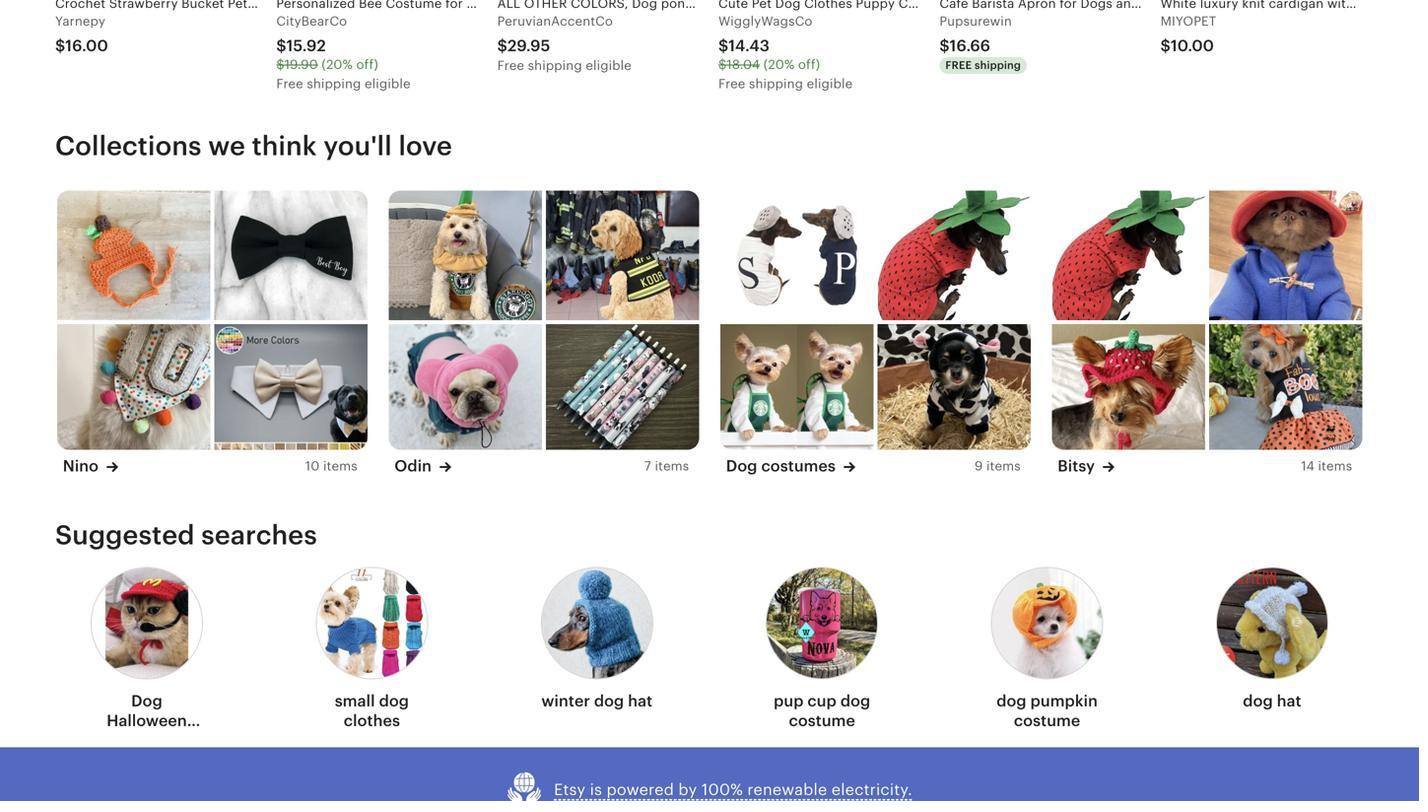 Task type: vqa. For each thing, say whether or not it's contained in the screenshot.
4th Add
no



Task type: locate. For each thing, give the bounding box(es) containing it.
1 off) from the left
[[356, 57, 378, 72]]

dog for dog costumes
[[726, 457, 758, 475]]

$ for 10.00
[[1161, 37, 1171, 55]]

$
[[55, 37, 65, 55], [276, 37, 286, 55], [497, 37, 508, 55], [719, 37, 729, 55], [940, 37, 950, 55], [1161, 37, 1171, 55], [276, 57, 285, 72], [719, 57, 727, 72]]

off)
[[356, 57, 378, 72], [798, 57, 820, 72]]

off) right the 19.90
[[356, 57, 378, 72]]

off) down wigglywagsco
[[798, 57, 820, 72]]

pupsurewin $ 16.66 free shipping
[[940, 14, 1021, 72]]

shipping down 29.95
[[528, 58, 582, 73]]

eligible
[[586, 58, 632, 73], [365, 76, 411, 91], [807, 76, 853, 91]]

costume down cup
[[789, 712, 856, 730]]

0 horizontal spatial free
[[276, 76, 303, 91]]

1 horizontal spatial (20%
[[764, 57, 795, 72]]

0 horizontal spatial hat
[[628, 693, 653, 710]]

dog inside dog halloween costume
[[131, 693, 163, 710]]

1 hat from the left
[[628, 693, 653, 710]]

1 horizontal spatial eligible
[[586, 58, 632, 73]]

off) inside the citybearco $ 15.92 $ 19.90 (20% off) free shipping eligible
[[356, 57, 378, 72]]

$ inside yarnepy $ 16.00
[[55, 37, 65, 55]]

$ for 29.95
[[497, 37, 508, 55]]

pup cup dog costume
[[774, 693, 871, 730]]

2 costume from the left
[[1014, 712, 1081, 730]]

dog up halloween
[[131, 693, 163, 710]]

items
[[323, 459, 358, 474], [655, 459, 689, 474], [987, 459, 1021, 474], [1318, 459, 1353, 474]]

1 horizontal spatial free
[[497, 58, 524, 73]]

16.66
[[950, 37, 991, 55]]

love
[[399, 131, 452, 161]]

eligible down wigglywagsco
[[807, 76, 853, 91]]

frenchiestore organic dog frenchie ear warmers | pink image
[[389, 324, 542, 454]]

0 horizontal spatial eligible
[[365, 76, 411, 91]]

$ up free
[[940, 37, 950, 55]]

costumes
[[761, 457, 836, 475]]

costume down pumpkin on the right bottom of the page
[[1014, 712, 1081, 730]]

free for 14.43
[[719, 76, 746, 91]]

2 items from the left
[[655, 459, 689, 474]]

shipping inside the citybearco $ 15.92 $ 19.90 (20% off) free shipping eligible
[[307, 76, 361, 91]]

$ inside miyopet $ 10.00
[[1161, 37, 1171, 55]]

9
[[975, 459, 983, 474]]

14.43
[[729, 37, 770, 55]]

items right 7
[[655, 459, 689, 474]]

4 items from the left
[[1318, 459, 1353, 474]]

shipping down the 19.90
[[307, 76, 361, 91]]

free down 18.04
[[719, 76, 746, 91]]

eligible inside wigglywagsco $ 14.43 $ 18.04 (20% off) free shipping eligible
[[807, 76, 853, 91]]

dog
[[726, 457, 758, 475], [131, 693, 163, 710]]

halloween
[[107, 712, 187, 730]]

(20% down 14.43
[[764, 57, 795, 72]]

3 dog from the left
[[841, 693, 871, 710]]

dog cow sweater/pet hoodie/ dog sweater image
[[878, 324, 1031, 454]]

(20% right the 19.90
[[322, 57, 353, 72]]

shipping down 16.66
[[975, 59, 1021, 72]]

eligible inside peruvianaccentco $ 29.95 free shipping eligible
[[586, 58, 632, 73]]

eligible up you'll
[[365, 76, 411, 91]]

1 horizontal spatial costume
[[1014, 712, 1081, 730]]

2 dog from the left
[[594, 693, 624, 710]]

eligible down peruvianaccentco
[[586, 58, 632, 73]]

free inside the citybearco $ 15.92 $ 19.90 (20% off) free shipping eligible
[[276, 76, 303, 91]]

0 vertical spatial dog
[[726, 457, 758, 475]]

wigglywagsco $ 14.43 $ 18.04 (20% off) free shipping eligible
[[719, 14, 853, 91]]

1 dog from the left
[[379, 693, 409, 710]]

1 items from the left
[[323, 459, 358, 474]]

dog inside small dog clothes
[[379, 693, 409, 710]]

midlee strawberry dog costume image for crochet strawberry bucket pet hat, cute funny cat hat, custom dog outfit, girly small dog costume, kitten clothing, puppy wear image
[[1052, 191, 1205, 321]]

free down 29.95
[[497, 58, 524, 73]]

14 items
[[1302, 459, 1353, 474]]

29.95
[[508, 37, 550, 55]]

0 horizontal spatial costume
[[789, 712, 856, 730]]

1 (20% from the left
[[322, 57, 353, 72]]

champagne dog bow tie collar, dog shirt collar, dog bowtie, dog formal collar, pet cat dog wedding attire, bow tie, engagement photography image
[[214, 324, 367, 454]]

small dog clothes
[[335, 693, 409, 730]]

14
[[1302, 459, 1315, 474]]

eligible inside the citybearco $ 15.92 $ 19.90 (20% off) free shipping eligible
[[365, 76, 411, 91]]

1 midlee strawberry dog costume image from the left
[[878, 191, 1031, 321]]

costume
[[789, 712, 856, 730], [1014, 712, 1081, 730]]

hat
[[628, 693, 653, 710], [1277, 693, 1302, 710]]

(20% inside the citybearco $ 15.92 $ 19.90 (20% off) free shipping eligible
[[322, 57, 353, 72]]

off) inside wigglywagsco $ 14.43 $ 18.04 (20% off) free shipping eligible
[[798, 57, 820, 72]]

0 horizontal spatial midlee strawberry dog costume image
[[878, 191, 1031, 321]]

0 horizontal spatial (20%
[[322, 57, 353, 72]]

shipping
[[528, 58, 582, 73], [975, 59, 1021, 72], [307, 76, 361, 91], [749, 76, 803, 91]]

french bulldog pen, multiple designs, frenchie gift, gift for dog moms, dog mom image
[[546, 324, 699, 454]]

1 vertical spatial dog
[[131, 693, 163, 710]]

0 horizontal spatial off)
[[356, 57, 378, 72]]

we
[[208, 131, 245, 161]]

2 horizontal spatial free
[[719, 76, 746, 91]]

items right 9
[[987, 459, 1021, 474]]

$ down peruvianaccentco
[[497, 37, 508, 55]]

3 items from the left
[[987, 459, 1021, 474]]

etsy is powered by 100% renewable electricity.
[[554, 781, 913, 799]]

(20% inside wigglywagsco $ 14.43 $ 18.04 (20% off) free shipping eligible
[[764, 57, 795, 72]]

5 dog from the left
[[1243, 693, 1273, 710]]

pumpkin
[[1031, 693, 1098, 710]]

$ down wigglywagsco
[[719, 57, 727, 72]]

midlee salt & pepper dog costume image
[[720, 191, 874, 321]]

1 horizontal spatial dog
[[726, 457, 758, 475]]

shipping down 18.04
[[749, 76, 803, 91]]

dog left costumes on the right
[[726, 457, 758, 475]]

1 horizontal spatial hat
[[1277, 693, 1302, 710]]

free inside wigglywagsco $ 14.43 $ 18.04 (20% off) free shipping eligible
[[719, 76, 746, 91]]

(20%
[[322, 57, 353, 72], [764, 57, 795, 72]]

winter dog hat link
[[541, 562, 653, 719]]

2 off) from the left
[[798, 57, 820, 72]]

10.00
[[1171, 37, 1214, 55]]

free
[[497, 58, 524, 73], [276, 76, 303, 91], [719, 76, 746, 91]]

2 (20% from the left
[[764, 57, 795, 72]]

1 costume from the left
[[789, 712, 856, 730]]

items right 14
[[1318, 459, 1353, 474]]

dog
[[379, 693, 409, 710], [594, 693, 624, 710], [841, 693, 871, 710], [997, 693, 1027, 710], [1243, 693, 1273, 710]]

2 horizontal spatial eligible
[[807, 76, 853, 91]]

$ inside the pupsurewin $ 16.66 free shipping
[[940, 37, 950, 55]]

dog hat, pumpkin dog hat, pumpkin costume, dog pumpkin, puppy hot, small dog hat, large dog hat, dog costume, crochet hat image
[[57, 191, 210, 321]]

$ down the miyopet
[[1161, 37, 1171, 55]]

dog for dog halloween costume
[[131, 693, 163, 710]]

pup
[[774, 693, 804, 710]]

suggested searches
[[55, 520, 317, 551]]

7 items
[[644, 459, 689, 474]]

0 horizontal spatial dog
[[131, 693, 163, 710]]

2 midlee strawberry dog costume image from the left
[[1052, 191, 1205, 321]]

$ inside peruvianaccentco $ 29.95 free shipping eligible
[[497, 37, 508, 55]]

dog pumpkin costume link
[[991, 562, 1104, 739]]

items right 10
[[323, 459, 358, 474]]

small dog clothes link
[[316, 562, 428, 739]]

free down the 19.90
[[276, 76, 303, 91]]

1 horizontal spatial midlee strawberry dog costume image
[[1052, 191, 1205, 321]]

10
[[305, 459, 320, 474]]

winter
[[542, 693, 590, 710]]

clothes
[[344, 712, 400, 730]]

happy birthday! | birthday dog bandana image
[[57, 324, 210, 454]]

off) for 15.92
[[356, 57, 378, 72]]

1 horizontal spatial off)
[[798, 57, 820, 72]]

dog costumes
[[726, 457, 836, 475]]

midlee strawberry dog costume image
[[878, 191, 1031, 321], [1052, 191, 1205, 321]]

items for nino
[[323, 459, 358, 474]]

bitsy
[[1058, 457, 1095, 475]]

winter dog hat
[[542, 693, 653, 710]]

shipping inside the pupsurewin $ 16.66 free shipping
[[975, 59, 1021, 72]]

eligible for 15.92
[[365, 76, 411, 91]]

4 dog from the left
[[997, 693, 1027, 710]]

$ down the yarnepy
[[55, 37, 65, 55]]

$ up the 19.90
[[276, 37, 286, 55]]

100%
[[702, 781, 743, 799]]

$ up 18.04
[[719, 37, 729, 55]]



Task type: describe. For each thing, give the bounding box(es) containing it.
collections
[[55, 131, 202, 161]]

eligible for 14.43
[[807, 76, 853, 91]]

off) for 14.43
[[798, 57, 820, 72]]

dog halloween costume link
[[91, 562, 203, 750]]

small
[[335, 693, 375, 710]]

dog hat link
[[1216, 562, 1329, 719]]

(20% for 14.43
[[764, 57, 795, 72]]

18.04
[[727, 57, 760, 72]]

dog inside dog pumpkin costume
[[997, 693, 1027, 710]]

shipping inside wigglywagsco $ 14.43 $ 18.04 (20% off) free shipping eligible
[[749, 76, 803, 91]]

citybearco
[[276, 14, 347, 29]]

pet stardoggy coffee barista hat costume - cute animal costume, funny halloween cosplay, animal lovers gift, starbucks, last minute birthday image
[[389, 191, 542, 321]]

blue toggle coat & red floppy hat ~ famous dog costume  - made to order image
[[1209, 191, 1363, 321]]

halloween dog harness dress with leash - fab-boo-lous embroidery - fall holiday dog dress - orange with black polka-dots - cute bow - xs to image
[[1209, 324, 1363, 454]]

by
[[679, 781, 697, 799]]

pupsurewin
[[940, 14, 1012, 29]]

$ for 16.66
[[940, 37, 950, 55]]

miyopet
[[1161, 14, 1217, 29]]

etsy
[[554, 781, 586, 799]]

collections we think you'll love
[[55, 131, 452, 161]]

peruvianaccentco $ 29.95 free shipping eligible
[[497, 14, 632, 73]]

15.92
[[286, 37, 326, 55]]

searches
[[201, 520, 317, 551]]

shipping inside peruvianaccentco $ 29.95 free shipping eligible
[[528, 58, 582, 73]]

dog inside pup cup dog costume
[[841, 693, 871, 710]]

16.00
[[65, 37, 108, 55]]

yarnepy
[[55, 14, 105, 29]]

free
[[946, 59, 972, 72]]

powered
[[607, 781, 674, 799]]

wedding dog bow tie, dog wedding attire, best boy, engagement dog gift, wedding shower gift, black dog bow tie, dog tuxedo wedding outfit image
[[214, 191, 367, 321]]

you'll
[[324, 131, 392, 161]]

$ for 16.00
[[55, 37, 65, 55]]

suggested
[[55, 520, 195, 551]]

think
[[252, 131, 317, 161]]

7
[[644, 459, 651, 474]]

costume
[[112, 732, 181, 750]]

dog inside 'link'
[[594, 693, 624, 710]]

(20% for 15.92
[[322, 57, 353, 72]]

etsy is powered by 100% renewable electricity. button
[[507, 772, 913, 801]]

nino
[[63, 457, 99, 475]]

crochet strawberry bucket pet hat, cute funny cat hat, custom dog outfit, girly small dog costume, kitten clothing, puppy wear image
[[1052, 324, 1205, 454]]

items for bitsy
[[1318, 459, 1353, 474]]

dog halloween costume
[[107, 693, 187, 750]]

cup
[[808, 693, 837, 710]]

citybearco $ 15.92 $ 19.90 (20% off) free shipping eligible
[[276, 14, 411, 91]]

$ for 15.92
[[276, 37, 286, 55]]

$ for 14.43
[[719, 37, 729, 55]]

hat inside 'link'
[[628, 693, 653, 710]]

pup cup dog costume link
[[766, 562, 878, 739]]

free for 15.92
[[276, 76, 303, 91]]

electricity.
[[832, 781, 913, 799]]

renewable
[[748, 781, 827, 799]]

wigglywagsco
[[719, 14, 813, 29]]

personalized fireman dog hoodie, fire department dog shirt, custom fireman's dog hoodie, halloween costume for dog, dog fire parade shirt image
[[546, 191, 699, 321]]

items for dog costumes
[[987, 459, 1021, 474]]

dog pumpkin costume
[[997, 693, 1098, 730]]

midlee strawberry dog costume image for dog cow sweater/pet hoodie/ dog sweater "image"
[[878, 191, 1031, 321]]

costume inside pup cup dog costume
[[789, 712, 856, 730]]

costume inside dog pumpkin costume
[[1014, 712, 1081, 730]]

$ down citybearco
[[276, 57, 285, 72]]

free inside peruvianaccentco $ 29.95 free shipping eligible
[[497, 58, 524, 73]]

9 items
[[975, 459, 1021, 474]]

yarnepy $ 16.00
[[55, 14, 108, 55]]

miyopet $ 10.00
[[1161, 14, 1217, 55]]

meowbucks barista apron and white t-shirt for cats and dogs, cafe staff uniform pet costume halloween party outfit, pet funny costume image
[[720, 324, 874, 454]]

10 items
[[305, 459, 358, 474]]

peruvianaccentco
[[497, 14, 613, 29]]

odin
[[395, 457, 432, 475]]

is
[[590, 781, 602, 799]]

dog hat
[[1243, 693, 1302, 710]]

items for odin
[[655, 459, 689, 474]]

2 hat from the left
[[1277, 693, 1302, 710]]

19.90
[[285, 57, 318, 72]]



